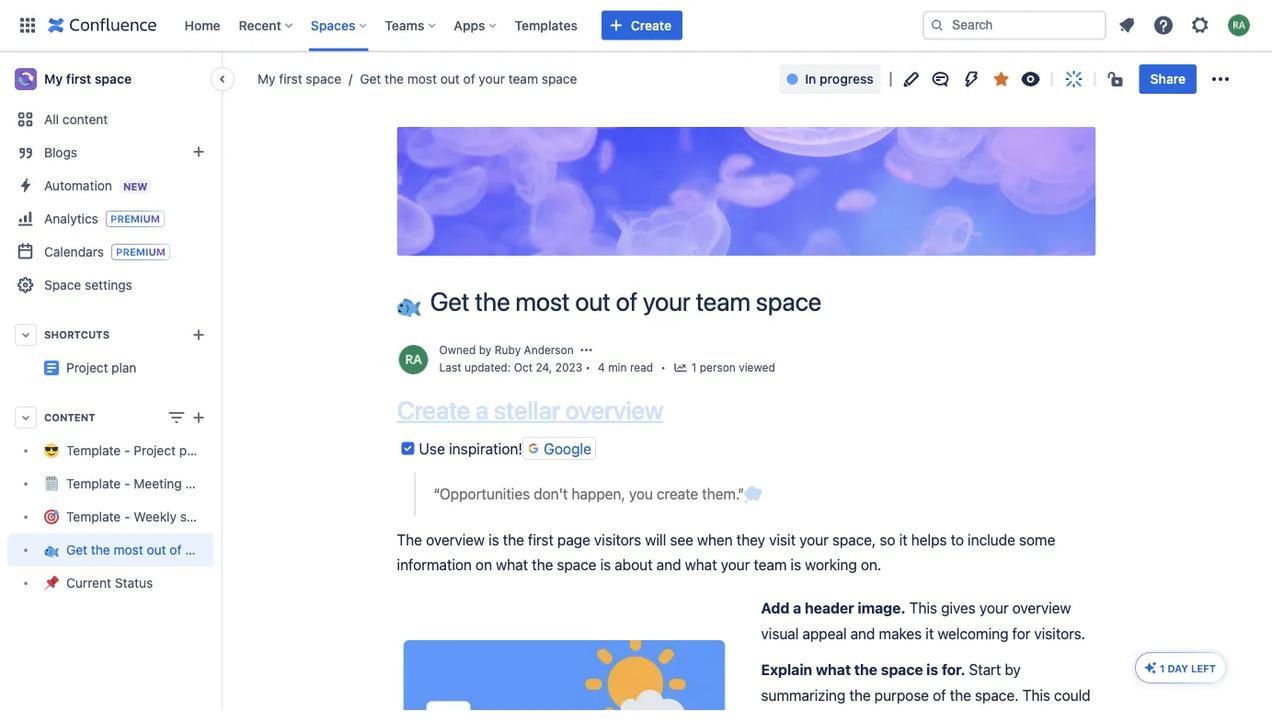 Task type: vqa. For each thing, say whether or not it's contained in the screenshot.
topmost "1"
yes



Task type: locate. For each thing, give the bounding box(es) containing it.
template - project plan image
[[44, 361, 59, 375]]

of inside start by summarizing the purpose of the space. this coul
[[933, 686, 946, 704]]

0 vertical spatial out
[[440, 71, 460, 86]]

overview up information at the bottom of the page
[[426, 531, 485, 548]]

1 horizontal spatial it
[[926, 625, 934, 642]]

template for template - meeting notes
[[66, 476, 121, 491]]

24,
[[536, 361, 552, 374]]

oct 24, 2023 link
[[514, 361, 583, 374]]

is left for.
[[927, 661, 939, 678]]

the down "opportunities
[[503, 531, 524, 548]]

0 horizontal spatial and
[[657, 556, 681, 573]]

appswitcher icon image
[[17, 14, 39, 36]]

overview up visitors.
[[1013, 600, 1071, 617]]

2 vertical spatial get the most out of your team space
[[66, 542, 284, 557]]

template down template - project plan link
[[66, 476, 121, 491]]

premium image for calendars
[[111, 244, 170, 260]]

get up owned
[[430, 286, 470, 316]]

1 horizontal spatial and
[[851, 625, 875, 642]]

1 - from the top
[[124, 443, 130, 458]]

of
[[463, 71, 475, 86], [616, 286, 638, 316], [170, 542, 182, 557], [933, 686, 946, 704]]

by for start
[[1005, 661, 1021, 678]]

get up current
[[66, 542, 87, 557]]

1 vertical spatial a
[[793, 600, 801, 617]]

out down global element
[[440, 71, 460, 86]]

2 horizontal spatial plan
[[259, 353, 284, 368]]

and down image.
[[851, 625, 875, 642]]

the up current status on the left of the page
[[91, 542, 110, 557]]

this inside start by summarizing the purpose of the space. this coul
[[1023, 686, 1051, 704]]

premium image inside analytics link
[[106, 211, 165, 227]]

and
[[657, 556, 681, 573], [851, 625, 875, 642]]

it
[[899, 531, 908, 548], [926, 625, 934, 642]]

0 vertical spatial this
[[910, 600, 937, 617]]

0 horizontal spatial out
[[147, 542, 166, 557]]

0 horizontal spatial this
[[910, 600, 937, 617]]

0 horizontal spatial most
[[114, 542, 143, 557]]

0 horizontal spatial my
[[44, 71, 63, 86]]

1 horizontal spatial this
[[1023, 686, 1051, 704]]

0 horizontal spatial 1
[[692, 361, 697, 374]]

first inside space element
[[66, 71, 91, 86]]

it inside this gives your overview visual appeal and makes it welcoming for visitors.
[[926, 625, 934, 642]]

analytics
[[44, 211, 98, 226]]

1 vertical spatial this
[[1023, 686, 1051, 704]]

get the most out of your team space down global element
[[360, 71, 577, 86]]

template down content dropdown button
[[66, 443, 121, 458]]

start
[[969, 661, 1001, 678]]

by right start
[[1005, 661, 1021, 678]]

1 horizontal spatial my
[[258, 71, 276, 86]]

the right on
[[532, 556, 553, 573]]

a right add
[[793, 600, 801, 617]]

0 horizontal spatial first
[[66, 71, 91, 86]]

this right space. at the bottom right of page
[[1023, 686, 1051, 704]]

0 vertical spatial a
[[476, 395, 489, 425]]

1 my first space from the left
[[44, 71, 132, 86]]

the inside tree
[[91, 542, 110, 557]]

0 horizontal spatial get
[[66, 542, 87, 557]]

1 horizontal spatial get
[[360, 71, 381, 86]]

settings icon image
[[1190, 14, 1212, 36]]

0 horizontal spatial plan
[[111, 360, 137, 375]]

by for owned
[[479, 343, 492, 356]]

blogs
[[44, 145, 77, 160]]

3 template from the top
[[66, 509, 121, 524]]

1 person viewed
[[692, 361, 775, 374]]

include
[[968, 531, 1016, 548]]

what right on
[[496, 556, 528, 573]]

1 vertical spatial get the most out of your team space link
[[7, 534, 284, 567]]

"opportunities
[[434, 485, 530, 503]]

1 left person
[[692, 361, 697, 374]]

first up all content
[[66, 71, 91, 86]]

share button
[[1140, 64, 1197, 94]]

2 vertical spatial get
[[66, 542, 87, 557]]

0 vertical spatial template
[[66, 443, 121, 458]]

1 horizontal spatial out
[[440, 71, 460, 86]]

appeal
[[803, 625, 847, 642]]

create for create a stellar overview
[[397, 395, 470, 425]]

visitors.
[[1034, 625, 1086, 642]]

and inside the overview is the first page visitors will see when they visit your space, so it helps to include some information on what the space is about and what your team is working on.
[[657, 556, 681, 573]]

your down status
[[185, 542, 211, 557]]

oct
[[514, 361, 533, 374]]

2 template from the top
[[66, 476, 121, 491]]

most
[[407, 71, 437, 86], [515, 286, 570, 316], [114, 542, 143, 557]]

and down see
[[657, 556, 681, 573]]

space inside the overview is the first page visitors will see when they visit your space, so it helps to include some information on what the space is about and what your team is working on.
[[557, 556, 597, 573]]

overview inside this gives your overview visual appeal and makes it welcoming for visitors.
[[1013, 600, 1071, 617]]

most up anderson
[[515, 286, 570, 316]]

1 vertical spatial 1
[[1160, 662, 1165, 674]]

don't
[[534, 485, 568, 503]]

space.
[[975, 686, 1019, 704]]

automation menu button icon image
[[961, 68, 983, 90]]

get the most out of your team space down template - weekly status report
[[66, 542, 284, 557]]

spaces
[[311, 17, 355, 33]]

get down spaces "popup button"
[[360, 71, 381, 86]]

is up on
[[489, 531, 499, 548]]

1 vertical spatial create
[[397, 395, 470, 425]]

it right makes at bottom
[[926, 625, 934, 642]]

1 inside dropdown button
[[1160, 662, 1165, 674]]

unstar image
[[991, 68, 1013, 90]]

what down when
[[685, 556, 717, 573]]

0 horizontal spatial create
[[397, 395, 470, 425]]

1 vertical spatial out
[[575, 286, 611, 316]]

0 horizontal spatial my first space
[[44, 71, 132, 86]]

"opportunities don't happen, you create them."
[[434, 485, 744, 503]]

visitors
[[594, 531, 641, 548]]

0 vertical spatial 1
[[692, 361, 697, 374]]

templates
[[515, 17, 578, 33]]

search image
[[930, 18, 945, 33]]

this inside this gives your overview visual appeal and makes it welcoming for visitors.
[[910, 600, 937, 617]]

get the most out of your team space up manage page ownership icon at left
[[430, 286, 822, 316]]

viewed
[[739, 361, 775, 374]]

confluence image
[[48, 14, 157, 36], [48, 14, 157, 36]]

of down for.
[[933, 686, 946, 704]]

space up purpose
[[881, 661, 923, 678]]

this
[[910, 600, 937, 617], [1023, 686, 1051, 704]]

space settings link
[[7, 269, 213, 302]]

premium image up space settings link
[[111, 244, 170, 260]]

space element
[[0, 52, 284, 711]]

ruby
[[495, 343, 521, 356]]

2 vertical spatial most
[[114, 542, 143, 557]]

2 vertical spatial overview
[[1013, 600, 1071, 617]]

this gives your overview visual appeal and makes it welcoming for visitors.
[[761, 600, 1086, 642]]

plan
[[259, 353, 284, 368], [111, 360, 137, 375], [179, 443, 204, 458]]

premium icon image
[[1143, 661, 1158, 675]]

it right so
[[899, 531, 908, 548]]

2 horizontal spatial first
[[528, 531, 554, 548]]

google button
[[523, 437, 596, 460]]

shortcuts
[[44, 329, 110, 341]]

by up updated:
[[479, 343, 492, 356]]

updated:
[[465, 361, 511, 374]]

project plan link up 'change view' image
[[7, 351, 284, 385]]

what down "appeal"
[[816, 661, 851, 678]]

:fish: image
[[397, 293, 421, 317], [397, 293, 421, 317]]

0 horizontal spatial overview
[[426, 531, 485, 548]]

1 inside button
[[692, 361, 697, 374]]

2 - from the top
[[124, 476, 130, 491]]

template
[[66, 443, 121, 458], [66, 476, 121, 491], [66, 509, 121, 524]]

premium image inside calendars link
[[111, 244, 170, 260]]

0 vertical spatial -
[[124, 443, 130, 458]]

0 vertical spatial overview
[[565, 395, 664, 425]]

- left weekly
[[124, 509, 130, 524]]

0 vertical spatial get the most out of your team space link
[[341, 70, 577, 88]]

0 vertical spatial premium image
[[106, 211, 165, 227]]

template - weekly status report link
[[7, 500, 257, 534]]

1 vertical spatial -
[[124, 476, 130, 491]]

2 horizontal spatial overview
[[1013, 600, 1071, 617]]

new
[[123, 180, 148, 192]]

create
[[631, 17, 672, 33], [397, 395, 470, 425]]

0 horizontal spatial a
[[476, 395, 489, 425]]

space up 'all content' link
[[95, 71, 132, 86]]

min
[[608, 361, 627, 374]]

it inside the overview is the first page visitors will see when they visit your space, so it helps to include some information on what the space is about and what your team is working on.
[[899, 531, 908, 548]]

my first space inside space element
[[44, 71, 132, 86]]

out up manage page ownership icon at left
[[575, 286, 611, 316]]

team down report
[[215, 542, 245, 557]]

team down visit
[[754, 556, 787, 573]]

my down recent popup button
[[258, 71, 276, 86]]

and inside this gives your overview visual appeal and makes it welcoming for visitors.
[[851, 625, 875, 642]]

of down template - weekly status report
[[170, 542, 182, 557]]

1 vertical spatial overview
[[426, 531, 485, 548]]

calendars link
[[7, 236, 213, 269]]

0 horizontal spatial what
[[496, 556, 528, 573]]

premium image down "new"
[[106, 211, 165, 227]]

0 vertical spatial create
[[631, 17, 672, 33]]

2 vertical spatial -
[[124, 509, 130, 524]]

2 horizontal spatial get
[[430, 286, 470, 316]]

help icon image
[[1153, 14, 1175, 36]]

tree containing template - project plan
[[7, 434, 284, 600]]

apps
[[454, 17, 485, 33]]

teams
[[385, 17, 424, 33]]

overview down min
[[565, 395, 664, 425]]

the
[[397, 531, 422, 548]]

progress
[[820, 71, 874, 86]]

my first space link up 'all content' link
[[7, 61, 213, 98]]

explain
[[761, 661, 812, 678]]

1 template from the top
[[66, 443, 121, 458]]

space,
[[832, 531, 876, 548]]

the overview is the first page visitors will see when they visit your space, so it helps to include some information on what the space is about and what your team is working on.
[[397, 531, 1059, 573]]

your profile and preferences image
[[1228, 14, 1250, 36]]

the
[[385, 71, 404, 86], [475, 286, 510, 316], [503, 531, 524, 548], [91, 542, 110, 557], [532, 556, 553, 573], [854, 661, 878, 678], [850, 686, 871, 704], [950, 686, 971, 704]]

out down weekly
[[147, 542, 166, 557]]

1 my from the left
[[44, 71, 63, 86]]

your inside space element
[[185, 542, 211, 557]]

0 vertical spatial most
[[407, 71, 437, 86]]

overview
[[565, 395, 664, 425], [426, 531, 485, 548], [1013, 600, 1071, 617]]

out inside space element
[[147, 542, 166, 557]]

0 horizontal spatial get the most out of your team space link
[[7, 534, 284, 567]]

0 vertical spatial by
[[479, 343, 492, 356]]

my first space link
[[7, 61, 213, 98], [258, 70, 341, 88]]

first down recent popup button
[[279, 71, 302, 86]]

your up welcoming
[[980, 600, 1009, 617]]

- up template - meeting notes link
[[124, 443, 130, 458]]

3 - from the top
[[124, 509, 130, 524]]

- left meeting on the bottom left of page
[[124, 476, 130, 491]]

1 horizontal spatial my first space
[[258, 71, 341, 86]]

last updated: oct 24, 2023
[[439, 361, 583, 374]]

to
[[951, 531, 964, 548]]

my first space up content
[[44, 71, 132, 86]]

get
[[360, 71, 381, 86], [430, 286, 470, 316], [66, 542, 87, 557]]

0 horizontal spatial it
[[899, 531, 908, 548]]

0 vertical spatial get the most out of your team space
[[360, 71, 577, 86]]

is down visit
[[791, 556, 801, 573]]

notification icon image
[[1116, 14, 1138, 36]]

by inside start by summarizing the purpose of the space. this coul
[[1005, 661, 1021, 678]]

1 horizontal spatial by
[[1005, 661, 1021, 678]]

calendars
[[44, 244, 104, 259]]

my first space link down recent popup button
[[258, 70, 341, 88]]

get the most out of your team space link down global element
[[341, 70, 577, 88]]

:thought_balloon: image
[[744, 486, 763, 505], [744, 486, 763, 505]]

0 vertical spatial and
[[657, 556, 681, 573]]

team inside tree
[[215, 542, 245, 557]]

1 day left button
[[1136, 653, 1225, 683]]

explain what the space is for.
[[761, 661, 969, 678]]

a up inspiration!
[[476, 395, 489, 425]]

create for create
[[631, 17, 672, 33]]

notes
[[185, 476, 219, 491]]

1 horizontal spatial get the most out of your team space link
[[341, 70, 577, 88]]

them."
[[702, 485, 744, 503]]

your
[[479, 71, 505, 86], [643, 286, 691, 316], [800, 531, 829, 548], [185, 542, 211, 557], [721, 556, 750, 573], [980, 600, 1009, 617]]

space down page
[[557, 556, 597, 573]]

1 vertical spatial by
[[1005, 661, 1021, 678]]

1 horizontal spatial 1
[[1160, 662, 1165, 674]]

1 right premium icon
[[1160, 662, 1165, 674]]

1 horizontal spatial create
[[631, 17, 672, 33]]

get the most out of your team space link down weekly
[[7, 534, 284, 567]]

create content image
[[188, 407, 210, 429]]

2 vertical spatial out
[[147, 542, 166, 557]]

of down global element
[[463, 71, 475, 86]]

this up makes at bottom
[[910, 600, 937, 617]]

0 horizontal spatial by
[[479, 343, 492, 356]]

Search field
[[923, 11, 1107, 40]]

see
[[670, 531, 693, 548]]

team inside the overview is the first page visitors will see when they visit your space, so it helps to include some information on what the space is about and what your team is working on.
[[754, 556, 787, 573]]

overview for this gives your overview visual appeal and makes it welcoming for visitors.
[[1013, 600, 1071, 617]]

google
[[544, 440, 592, 457]]

1 vertical spatial template
[[66, 476, 121, 491]]

1 horizontal spatial plan
[[179, 443, 204, 458]]

1 vertical spatial most
[[515, 286, 570, 316]]

1 horizontal spatial what
[[685, 556, 717, 573]]

banner
[[0, 0, 1272, 52]]

overview inside the overview is the first page visitors will see when they visit your space, so it helps to include some information on what the space is about and what your team is working on.
[[426, 531, 485, 548]]

the up purpose
[[854, 661, 878, 678]]

shortcuts button
[[7, 318, 213, 351]]

1 vertical spatial get the most out of your team space
[[430, 286, 822, 316]]

1 horizontal spatial a
[[793, 600, 801, 617]]

2 horizontal spatial what
[[816, 661, 851, 678]]

makes
[[879, 625, 922, 642]]

manage page ownership image
[[579, 343, 594, 357]]

first left page
[[528, 531, 554, 548]]

analytics link
[[7, 202, 213, 236]]

2 vertical spatial template
[[66, 509, 121, 524]]

2 horizontal spatial out
[[575, 286, 611, 316]]

space
[[95, 71, 132, 86], [306, 71, 341, 86], [542, 71, 577, 86], [756, 286, 822, 316], [248, 542, 284, 557], [557, 556, 597, 573], [881, 661, 923, 678]]

most down teams popup button
[[407, 71, 437, 86]]

change view image
[[166, 407, 188, 429]]

tree
[[7, 434, 284, 600]]

recent
[[239, 17, 281, 33]]

create inside dropdown button
[[631, 17, 672, 33]]

the down teams
[[385, 71, 404, 86]]

1 horizontal spatial overview
[[565, 395, 664, 425]]

0 vertical spatial get
[[360, 71, 381, 86]]

quick summary image
[[1063, 68, 1085, 90]]

get the most out of your team space link
[[341, 70, 577, 88], [7, 534, 284, 567]]

template down template - meeting notes link
[[66, 509, 121, 524]]

project plan link
[[7, 351, 284, 385], [66, 360, 137, 375]]

0 vertical spatial it
[[899, 531, 908, 548]]

1 vertical spatial and
[[851, 625, 875, 642]]

project
[[213, 353, 256, 368], [66, 360, 108, 375], [134, 443, 176, 458]]

my first space down recent popup button
[[258, 71, 341, 86]]

2 my from the left
[[258, 71, 276, 86]]

1 vertical spatial it
[[926, 625, 934, 642]]

out
[[440, 71, 460, 86], [575, 286, 611, 316], [147, 542, 166, 557]]

premium image
[[106, 211, 165, 227], [111, 244, 170, 260]]

0 horizontal spatial project
[[66, 360, 108, 375]]

-
[[124, 443, 130, 458], [124, 476, 130, 491], [124, 509, 130, 524]]

most down template - weekly status report link in the left of the page
[[114, 542, 143, 557]]

add a header image.
[[761, 600, 906, 617]]

tree inside space element
[[7, 434, 284, 600]]

my up all
[[44, 71, 63, 86]]

1 vertical spatial premium image
[[111, 244, 170, 260]]



Task type: describe. For each thing, give the bounding box(es) containing it.
content button
[[7, 401, 213, 434]]

image.
[[858, 600, 906, 617]]

template for template - project plan
[[66, 443, 121, 458]]

get inside space element
[[66, 542, 87, 557]]

copy image
[[662, 399, 684, 421]]

you
[[629, 485, 653, 503]]

when
[[697, 531, 733, 548]]

of up 4 min read
[[616, 286, 638, 316]]

space settings
[[44, 277, 132, 293]]

gives
[[941, 600, 976, 617]]

stop watching image
[[1020, 68, 1042, 90]]

on
[[476, 556, 492, 573]]

settings
[[85, 277, 132, 293]]

template - meeting notes link
[[7, 467, 219, 500]]

use inspiration!
[[419, 440, 523, 457]]

most inside space element
[[114, 542, 143, 557]]

- for project
[[124, 443, 130, 458]]

template - project plan link
[[7, 434, 213, 467]]

create
[[657, 485, 698, 503]]

welcoming
[[938, 625, 1009, 642]]

teams button
[[379, 11, 443, 40]]

template - meeting notes
[[66, 476, 219, 491]]

the down 'explain what the space is for.'
[[850, 686, 871, 704]]

header
[[805, 600, 854, 617]]

stellar
[[494, 395, 560, 425]]

global element
[[11, 0, 919, 51]]

1 horizontal spatial my first space link
[[258, 70, 341, 88]]

home
[[184, 17, 220, 33]]

anderson
[[524, 343, 574, 356]]

1 for 1 person viewed
[[692, 361, 697, 374]]

space down spaces
[[306, 71, 341, 86]]

space down templates link
[[542, 71, 577, 86]]

recent button
[[233, 11, 300, 40]]

template - project plan
[[66, 443, 204, 458]]

1 day left
[[1160, 662, 1216, 674]]

is down visitors
[[600, 556, 611, 573]]

a for create
[[476, 395, 489, 425]]

spaces button
[[305, 11, 374, 40]]

weekly
[[134, 509, 177, 524]]

of inside space element
[[170, 542, 182, 557]]

- for meeting
[[124, 476, 130, 491]]

some
[[1019, 531, 1056, 548]]

template - weekly status report
[[66, 509, 257, 524]]

all content link
[[7, 103, 213, 136]]

the down for.
[[950, 686, 971, 704]]

the up owned by ruby anderson
[[475, 286, 510, 316]]

helps
[[911, 531, 947, 548]]

premium image for analytics
[[106, 211, 165, 227]]

your down apps popup button
[[479, 71, 505, 86]]

add
[[761, 600, 790, 617]]

- for weekly
[[124, 509, 130, 524]]

more actions image
[[1210, 68, 1232, 90]]

happen,
[[572, 485, 625, 503]]

automation
[[44, 178, 112, 193]]

left
[[1191, 662, 1216, 674]]

read
[[630, 361, 653, 374]]

no restrictions image
[[1106, 68, 1129, 90]]

visual
[[761, 625, 799, 642]]

meeting
[[134, 476, 182, 491]]

1 horizontal spatial project plan
[[213, 353, 284, 368]]

for
[[1012, 625, 1031, 642]]

space
[[44, 277, 81, 293]]

your inside this gives your overview visual appeal and makes it welcoming for visitors.
[[980, 600, 1009, 617]]

2 horizontal spatial project
[[213, 353, 256, 368]]

on.
[[861, 556, 882, 573]]

they
[[737, 531, 765, 548]]

create a blog image
[[188, 141, 210, 163]]

1 horizontal spatial project
[[134, 443, 176, 458]]

project plan link down shortcuts dropdown button
[[66, 360, 137, 375]]

will
[[645, 531, 666, 548]]

template for template - weekly status report
[[66, 509, 121, 524]]

information
[[397, 556, 472, 573]]

team up person
[[696, 286, 751, 316]]

0 horizontal spatial my first space link
[[7, 61, 213, 98]]

add shortcut image
[[188, 324, 210, 346]]

4 min read
[[598, 361, 653, 374]]

your up the read
[[643, 286, 691, 316]]

get the most out of your team space inside space element
[[66, 542, 284, 557]]

1 horizontal spatial most
[[407, 71, 437, 86]]

a for add
[[793, 600, 801, 617]]

your up the working
[[800, 531, 829, 548]]

your down the they
[[721, 556, 750, 573]]

2 my first space from the left
[[258, 71, 341, 86]]

purpose
[[875, 686, 929, 704]]

last
[[439, 361, 461, 374]]

home link
[[179, 11, 226, 40]]

blogs link
[[7, 136, 213, 169]]

content
[[44, 412, 95, 424]]

4
[[598, 361, 605, 374]]

create button
[[602, 11, 683, 40]]

report
[[220, 509, 257, 524]]

use
[[419, 440, 445, 457]]

1 person viewed button
[[673, 359, 775, 378]]

edit this page image
[[900, 68, 922, 90]]

2023
[[555, 361, 583, 374]]

in progress
[[805, 71, 874, 86]]

current
[[66, 575, 111, 591]]

person
[[700, 361, 736, 374]]

space down report
[[248, 542, 284, 557]]

share
[[1151, 71, 1186, 86]]

all
[[44, 112, 59, 127]]

all content
[[44, 112, 108, 127]]

ruby anderson image
[[399, 345, 428, 374]]

space up viewed
[[756, 286, 822, 316]]

my inside space element
[[44, 71, 63, 86]]

banner containing home
[[0, 0, 1272, 52]]

current status
[[66, 575, 153, 591]]

status
[[115, 575, 153, 591]]

working
[[805, 556, 857, 573]]

owned
[[439, 343, 476, 356]]

in
[[805, 71, 816, 86]]

inspiration!
[[449, 440, 523, 457]]

1 vertical spatial get
[[430, 286, 470, 316]]

2 horizontal spatial most
[[515, 286, 570, 316]]

1 for 1 day left
[[1160, 662, 1165, 674]]

plan inside tree
[[179, 443, 204, 458]]

first inside the overview is the first page visitors will see when they visit your space, so it helps to include some information on what the space is about and what your team is working on.
[[528, 531, 554, 548]]

current status link
[[7, 567, 213, 600]]

templates link
[[509, 11, 583, 40]]

summarizing
[[761, 686, 846, 704]]

team down templates link
[[508, 71, 538, 86]]

1 horizontal spatial first
[[279, 71, 302, 86]]

owned by ruby anderson
[[439, 343, 574, 356]]

visit
[[769, 531, 796, 548]]

apps button
[[448, 11, 504, 40]]

for.
[[942, 661, 966, 678]]

0 horizontal spatial project plan
[[66, 360, 137, 375]]

overview for create a stellar overview
[[565, 395, 664, 425]]

so
[[880, 531, 896, 548]]



